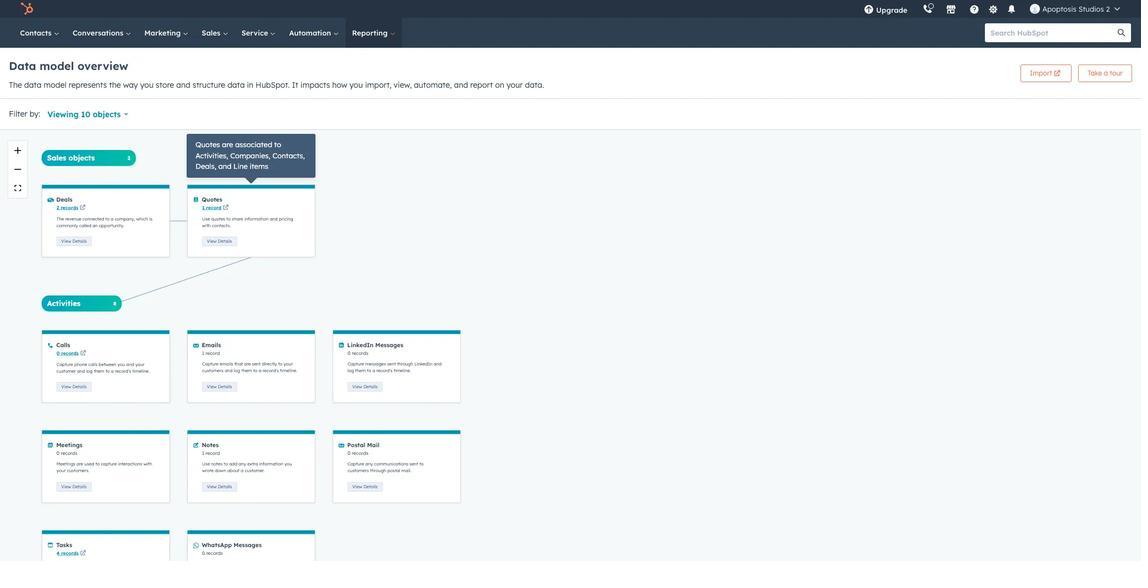 Task type: vqa. For each thing, say whether or not it's contained in the screenshot.


Task type: locate. For each thing, give the bounding box(es) containing it.
record down notes
[[206, 450, 220, 456]]

apoptosis studios 2
[[1043, 4, 1110, 13]]

the down data
[[9, 80, 22, 90]]

0 vertical spatial with
[[202, 223, 211, 228]]

use inside use notes to add any extra information you wrote down about a customer.
[[202, 462, 210, 467]]

, down the associated
[[269, 151, 271, 160]]

search image
[[1118, 29, 1126, 37]]

information up the customer.
[[259, 462, 283, 467]]

1 record up quotes
[[202, 205, 222, 210]]

model right data
[[40, 59, 74, 73]]

0 horizontal spatial record's
[[115, 368, 131, 374]]

sent left directly on the left of page
[[252, 361, 261, 367]]

1 down emails
[[202, 350, 204, 356]]

1 horizontal spatial the
[[57, 216, 64, 222]]

that
[[234, 361, 243, 367]]

messages
[[365, 361, 386, 367]]

1 horizontal spatial data
[[227, 80, 245, 90]]

view details down down
[[207, 484, 232, 490]]

the
[[9, 80, 22, 90], [57, 216, 64, 222]]

4 records
[[57, 550, 79, 556]]

capture emails that are sent directly to your customers and log them to a record's timeline.
[[202, 361, 297, 373]]

them down that
[[241, 368, 252, 373]]

information
[[244, 216, 269, 222], [259, 462, 283, 467]]

view
[[61, 238, 71, 244], [207, 238, 217, 244], [61, 384, 71, 389], [207, 384, 217, 389], [352, 384, 362, 389], [61, 484, 71, 490], [207, 484, 217, 490], [352, 484, 362, 490]]

view details for postal mail
[[352, 484, 378, 490]]

2 records link
[[57, 205, 78, 210]]

any down mail
[[365, 462, 373, 467]]

log inside capture emails that are sent directly to your customers and log them to a record's timeline.
[[234, 368, 240, 373]]

are right that
[[244, 361, 251, 367]]

details down capture any communications sent to customers through postal mail.
[[364, 484, 378, 490]]

2 timeline. from the left
[[394, 368, 411, 373]]

1 horizontal spatial log
[[234, 368, 240, 373]]

them down messages
[[355, 368, 366, 373]]

details down messages
[[364, 384, 378, 389]]

0 horizontal spatial timeline.
[[132, 368, 150, 374]]

view details button down down
[[202, 482, 237, 492]]

0 horizontal spatial linkedin
[[347, 341, 374, 349]]

take a tour
[[1088, 69, 1123, 77]]

and inside the use quotes to share information and pricing with contacts.
[[270, 216, 278, 222]]

records down 'tasks'
[[61, 550, 79, 556]]

1 vertical spatial through
[[370, 468, 386, 474]]

meetings for meetings
[[56, 442, 82, 449]]

0 records up customers. at bottom
[[57, 450, 77, 456]]

interactions
[[118, 462, 142, 467]]

1 vertical spatial contacts
[[273, 151, 303, 160]]

0 horizontal spatial the
[[9, 80, 22, 90]]

1 vertical spatial are
[[244, 361, 251, 367]]

0 vertical spatial use
[[202, 216, 210, 222]]

use notes to add any extra information you wrote down about a customer.
[[202, 462, 292, 474]]

messages right "whatsapp"
[[234, 542, 262, 549]]

view details down customers. at bottom
[[61, 484, 87, 490]]

linkedin
[[347, 341, 374, 349], [415, 361, 433, 367]]

0 horizontal spatial deals
[[56, 196, 72, 203]]

a inside button
[[1104, 69, 1108, 77]]

model down data model overview
[[44, 80, 66, 90]]

contacts down hubspot link
[[20, 28, 54, 37]]

details down the customer
[[72, 384, 87, 389]]

2 horizontal spatial sent
[[410, 462, 418, 467]]

linkedin right messages
[[415, 361, 433, 367]]

3 them from the left
[[94, 368, 104, 374]]

0 down postal
[[348, 450, 351, 456]]

1 record down emails
[[202, 350, 220, 356]]

emails
[[202, 341, 221, 349]]

sent inside capture emails that are sent directly to your customers and log them to a record's timeline.
[[252, 361, 261, 367]]

your right 'between'
[[135, 362, 145, 367]]

0 horizontal spatial log
[[86, 368, 93, 374]]

1 timeline. from the left
[[280, 368, 297, 373]]

0 horizontal spatial any
[[239, 462, 246, 467]]

10
[[81, 109, 90, 119]]

2 vertical spatial are
[[77, 462, 83, 467]]

1 horizontal spatial messages
[[375, 341, 403, 349]]

1 horizontal spatial are
[[222, 140, 233, 149]]

0 horizontal spatial contacts
[[20, 28, 54, 37]]

0 vertical spatial through
[[397, 361, 413, 367]]

2 horizontal spatial log
[[348, 368, 354, 373]]

a inside the revenue connected to a company, which is commonly called an opportunity.
[[111, 216, 113, 222]]

data
[[24, 80, 41, 90], [227, 80, 245, 90]]

to inside capture phone calls between you and your customer and log them to a record's timeline.
[[106, 368, 110, 374]]

linkedin up messages
[[347, 341, 374, 349]]

1 horizontal spatial deals
[[196, 162, 215, 171]]

view details
[[61, 238, 87, 244], [207, 238, 232, 244], [61, 384, 87, 389], [207, 384, 232, 389], [352, 384, 378, 389], [61, 484, 87, 490], [207, 484, 232, 490], [352, 484, 378, 490]]

0 records down linkedin messages
[[348, 350, 368, 356]]

0 vertical spatial information
[[244, 216, 269, 222]]

any inside capture any communications sent to customers through postal mail.
[[365, 462, 373, 467]]

postal
[[388, 468, 400, 474]]

1 horizontal spatial sent
[[387, 361, 396, 367]]

1 horizontal spatial through
[[397, 361, 413, 367]]

1 1 from the top
[[202, 205, 205, 210]]

view down contacts.
[[207, 238, 217, 244]]

data
[[9, 59, 36, 73]]

your
[[507, 80, 523, 90], [284, 361, 293, 367], [135, 362, 145, 367], [57, 468, 66, 474]]

0 for postal
[[348, 450, 351, 456]]

capture inside capture emails that are sent directly to your customers and log them to a record's timeline.
[[202, 361, 219, 367]]

capture for linkedin messages
[[348, 361, 364, 367]]

0 horizontal spatial data
[[24, 80, 41, 90]]

2 vertical spatial 1
[[202, 450, 204, 456]]

0 vertical spatial the
[[9, 80, 22, 90]]

menu
[[857, 0, 1128, 18]]

you inside capture phone calls between you and your customer and log them to a record's timeline.
[[117, 362, 125, 367]]

1 log from the left
[[234, 368, 240, 373]]

view details button down emails
[[202, 382, 237, 392]]

are
[[222, 140, 233, 149], [244, 361, 251, 367], [77, 462, 83, 467]]

0
[[57, 350, 60, 356], [348, 350, 351, 356], [57, 450, 59, 456], [348, 450, 351, 456], [202, 550, 205, 556]]

and inside capture emails that are sent directly to your customers and log them to a record's timeline.
[[225, 368, 233, 373]]

0 down calls
[[57, 350, 60, 356]]

2 inside popup button
[[1106, 4, 1110, 13]]

0 vertical spatial record
[[206, 205, 222, 210]]

3 log from the left
[[86, 368, 93, 374]]

upgrade
[[877, 6, 908, 14]]

a
[[1104, 69, 1108, 77], [111, 216, 113, 222], [259, 368, 261, 373], [373, 368, 375, 373], [111, 368, 114, 374], [241, 468, 244, 474]]

pricing
[[279, 216, 293, 222]]

view details button for notes
[[202, 482, 237, 492]]

meetings inside the meetings are used to capture interactions with your customers.
[[57, 462, 75, 467]]

view down the customer
[[61, 384, 71, 389]]

1 vertical spatial the
[[57, 216, 64, 222]]

0 down "whatsapp"
[[202, 550, 205, 556]]

the inside the revenue connected to a company, which is commonly called an opportunity.
[[57, 216, 64, 222]]

0 vertical spatial contacts
[[20, 28, 54, 37]]

1 use from the top
[[202, 216, 210, 222]]

2 horizontal spatial are
[[244, 361, 251, 367]]

data left in
[[227, 80, 245, 90]]

use left quotes
[[202, 216, 210, 222]]

your left customers. at bottom
[[57, 468, 66, 474]]

meetings
[[56, 442, 82, 449], [57, 462, 75, 467]]

through down the communications
[[370, 468, 386, 474]]

the for the revenue connected to a company, which is commonly called an opportunity.
[[57, 216, 64, 222]]

record down emails
[[206, 350, 220, 356]]

log inside capture phone calls between you and your customer and log them to a record's timeline.
[[86, 368, 93, 374]]

how
[[332, 80, 347, 90]]

viewing 10 objects
[[47, 109, 121, 119]]

1 record down notes
[[202, 450, 220, 456]]

0 vertical spatial 1
[[202, 205, 205, 210]]

a inside capture phone calls between you and your customer and log them to a record's timeline.
[[111, 368, 114, 374]]

, down activities
[[215, 162, 216, 171]]

sent up mail.
[[410, 462, 418, 467]]

1 horizontal spatial record's
[[263, 368, 279, 373]]

,
[[227, 151, 228, 160], [269, 151, 271, 160], [303, 151, 305, 160], [215, 162, 216, 171]]

information right share
[[244, 216, 269, 222]]

data down data
[[24, 80, 41, 90]]

view details button down capture any communications sent to customers through postal mail.
[[348, 482, 382, 492]]

messages for whatsapp messages
[[234, 542, 262, 549]]

to
[[274, 140, 281, 149], [105, 216, 110, 222], [226, 216, 231, 222], [278, 361, 283, 367], [253, 368, 257, 373], [367, 368, 371, 373], [106, 368, 110, 374], [95, 462, 100, 467], [224, 462, 228, 467], [420, 462, 424, 467]]

1 horizontal spatial customers
[[348, 468, 369, 474]]

quotes up 1 record link
[[202, 196, 222, 203]]

customers
[[202, 368, 223, 373], [348, 468, 369, 474]]

log
[[234, 368, 240, 373], [348, 368, 354, 373], [86, 368, 93, 374]]

apoptosis studios 2 button
[[1024, 0, 1127, 18]]

report
[[470, 80, 493, 90]]

2 use from the top
[[202, 462, 210, 467]]

2 1 record from the top
[[202, 350, 220, 356]]

customers inside capture any communications sent to customers through postal mail.
[[348, 468, 369, 474]]

records
[[61, 205, 78, 210], [61, 350, 79, 356], [352, 350, 368, 356], [61, 450, 77, 456], [352, 450, 368, 456], [61, 550, 79, 556], [206, 550, 223, 556]]

1 record
[[202, 205, 222, 210], [202, 350, 220, 356], [202, 450, 220, 456]]

view details down the customer
[[61, 384, 87, 389]]

through
[[397, 361, 413, 367], [370, 468, 386, 474]]

0 for whatsapp
[[202, 550, 205, 556]]

view details button down messages
[[348, 382, 382, 392]]

hubspot.
[[256, 80, 290, 90]]

customers down postal
[[348, 468, 369, 474]]

deals up 2 records link
[[56, 196, 72, 203]]

1 vertical spatial record
[[206, 350, 220, 356]]

automation link
[[283, 18, 346, 48]]

details down contacts.
[[218, 238, 232, 244]]

1 record's from the left
[[263, 368, 279, 373]]

and inside capture messages sent through linkedin and log them to a record's timeline.
[[434, 361, 442, 367]]

quotes
[[211, 216, 225, 222]]

to inside the revenue connected to a company, which is commonly called an opportunity.
[[105, 216, 110, 222]]

1 record for emails
[[202, 350, 220, 356]]

any right add at the bottom left of page
[[239, 462, 246, 467]]

you right how
[[350, 80, 363, 90]]

with right interactions
[[144, 462, 152, 467]]

calling icon button
[[919, 2, 938, 16]]

menu item
[[915, 0, 918, 18]]

emails
[[220, 361, 233, 367]]

view details button down commonly
[[57, 237, 91, 246]]

1 vertical spatial 1 record
[[202, 350, 220, 356]]

to inside capture messages sent through linkedin and log them to a record's timeline.
[[367, 368, 371, 373]]

view details button down the customer
[[57, 382, 91, 392]]

1 horizontal spatial contacts
[[273, 151, 303, 160]]

record's down directly on the left of page
[[263, 368, 279, 373]]

use inside the use quotes to share information and pricing with contacts.
[[202, 216, 210, 222]]

filter
[[9, 109, 27, 119]]

1 1 record from the top
[[202, 205, 222, 210]]

view details button down contacts.
[[202, 237, 237, 246]]

record's inside capture phone calls between you and your customer and log them to a record's timeline.
[[115, 368, 131, 374]]

1 vertical spatial linkedin
[[415, 361, 433, 367]]

view details down capture any communications sent to customers through postal mail.
[[352, 484, 378, 490]]

view details down commonly
[[61, 238, 87, 244]]

view down customers. at bottom
[[61, 484, 71, 490]]

, right companies at the top left
[[303, 151, 305, 160]]

1 vertical spatial deals
[[56, 196, 72, 203]]

them
[[241, 368, 252, 373], [355, 368, 366, 373], [94, 368, 104, 374]]

contacts.
[[212, 223, 231, 228]]

to inside quotes are associated to activities , companies , contacts , deals , and line items
[[274, 140, 281, 149]]

details for linkedin messages
[[364, 384, 378, 389]]

1 vertical spatial use
[[202, 462, 210, 467]]

0 up the meetings are used to capture interactions with your customers.
[[57, 450, 59, 456]]

0 horizontal spatial messages
[[234, 542, 262, 549]]

view for emails
[[207, 384, 217, 389]]

record's
[[263, 368, 279, 373], [376, 368, 393, 373], [115, 368, 131, 374]]

1 vertical spatial with
[[144, 462, 152, 467]]

are for companies
[[222, 140, 233, 149]]

import
[[1030, 69, 1052, 77]]

1 horizontal spatial with
[[202, 223, 211, 228]]

details for emails
[[218, 384, 232, 389]]

it
[[292, 80, 298, 90]]

2 log from the left
[[348, 368, 354, 373]]

use
[[202, 216, 210, 222], [202, 462, 210, 467]]

1 horizontal spatial timeline.
[[280, 368, 297, 373]]

view down capture any communications sent to customers through postal mail.
[[352, 484, 362, 490]]

customers inside capture emails that are sent directly to your customers and log them to a record's timeline.
[[202, 368, 223, 373]]

1 horizontal spatial any
[[365, 462, 373, 467]]

view details down contacts.
[[207, 238, 232, 244]]

quotes inside quotes are associated to activities , companies , contacts , deals , and line items
[[196, 140, 220, 149]]

0 horizontal spatial through
[[370, 468, 386, 474]]

1 vertical spatial meetings
[[57, 462, 75, 467]]

meetings for meetings are used to capture interactions with your customers.
[[57, 462, 75, 467]]

are up customers. at bottom
[[77, 462, 83, 467]]

view for notes
[[207, 484, 217, 490]]

them inside capture phone calls between you and your customer and log them to a record's timeline.
[[94, 368, 104, 374]]

model
[[40, 59, 74, 73], [44, 80, 66, 90]]

1 horizontal spatial linkedin
[[415, 361, 433, 367]]

2 them from the left
[[355, 368, 366, 373]]

contacts right companies at the top left
[[273, 151, 303, 160]]

and inside quotes are associated to activities , companies , contacts , deals , and line items
[[218, 162, 232, 171]]

record's inside capture emails that are sent directly to your customers and log them to a record's timeline.
[[263, 368, 279, 373]]

0 vertical spatial model
[[40, 59, 74, 73]]

are inside the meetings are used to capture interactions with your customers.
[[77, 462, 83, 467]]

1 vertical spatial 1
[[202, 350, 204, 356]]

are inside quotes are associated to activities , companies , contacts , deals , and line items
[[222, 140, 233, 149]]

capture left emails
[[202, 361, 219, 367]]

1 any from the left
[[239, 462, 246, 467]]

1 vertical spatial 2
[[57, 205, 59, 210]]

0 horizontal spatial are
[[77, 462, 83, 467]]

details down emails
[[218, 384, 232, 389]]

log down calls
[[86, 368, 93, 374]]

add
[[229, 462, 237, 467]]

2 any from the left
[[365, 462, 373, 467]]

1 horizontal spatial them
[[241, 368, 252, 373]]

them down calls
[[94, 368, 104, 374]]

1 vertical spatial quotes
[[202, 196, 222, 203]]

2 vertical spatial record
[[206, 450, 220, 456]]

0 vertical spatial 2
[[1106, 4, 1110, 13]]

view down capture messages sent through linkedin and log them to a record's timeline.
[[352, 384, 362, 389]]

2 vertical spatial 1 record
[[202, 450, 220, 456]]

0 vertical spatial meetings
[[56, 442, 82, 449]]

1 horizontal spatial 2
[[1106, 4, 1110, 13]]

3 timeline. from the left
[[132, 368, 150, 374]]

record for notes
[[206, 450, 220, 456]]

1 down notes
[[202, 450, 204, 456]]

directly
[[262, 361, 277, 367]]

capture inside capture any communications sent to customers through postal mail.
[[348, 462, 364, 467]]

capture up the customer
[[57, 362, 73, 367]]

record
[[206, 205, 222, 210], [206, 350, 220, 356], [206, 450, 220, 456]]

your inside the meetings are used to capture interactions with your customers.
[[57, 468, 66, 474]]

help button
[[966, 0, 984, 18]]

0 vertical spatial 1 record
[[202, 205, 222, 210]]

capture left messages
[[348, 361, 364, 367]]

about
[[227, 468, 240, 474]]

you right extra
[[285, 462, 292, 467]]

view details button for quotes
[[202, 237, 237, 246]]

are for with
[[77, 462, 83, 467]]

2 horizontal spatial record's
[[376, 368, 393, 373]]

2 horizontal spatial timeline.
[[394, 368, 411, 373]]

records up customers. at bottom
[[61, 450, 77, 456]]

0 vertical spatial deals
[[196, 162, 215, 171]]

view details down emails
[[207, 384, 232, 389]]

are up activities
[[222, 140, 233, 149]]

2 1 from the top
[[202, 350, 204, 356]]

used
[[84, 462, 94, 467]]

through right messages
[[397, 361, 413, 367]]

1 up the use quotes to share information and pricing with contacts.
[[202, 205, 205, 210]]

view,
[[394, 80, 412, 90]]

1 vertical spatial messages
[[234, 542, 262, 549]]

1 them from the left
[[241, 368, 252, 373]]

0 vertical spatial quotes
[[196, 140, 220, 149]]

3 1 from the top
[[202, 450, 204, 456]]

1 vertical spatial information
[[259, 462, 283, 467]]

contacts
[[20, 28, 54, 37], [273, 151, 303, 160]]

your right on
[[507, 80, 523, 90]]

0 horizontal spatial customers
[[202, 368, 223, 373]]

0 records for whatsapp
[[202, 550, 223, 556]]

details for calls
[[72, 384, 87, 389]]

3 1 record from the top
[[202, 450, 220, 456]]

your right directly on the left of page
[[284, 361, 293, 367]]

details down customers. at bottom
[[72, 484, 87, 490]]

records down linkedin messages
[[352, 350, 368, 356]]

1 meetings from the top
[[56, 442, 82, 449]]

sent right messages
[[387, 361, 396, 367]]

calling icon image
[[923, 4, 933, 14]]

log down that
[[234, 368, 240, 373]]

0 vertical spatial customers
[[202, 368, 223, 373]]

0 horizontal spatial sent
[[252, 361, 261, 367]]

1 vertical spatial customers
[[348, 468, 369, 474]]

view for quotes
[[207, 238, 217, 244]]

3 record's from the left
[[115, 368, 131, 374]]

capture phone calls between you and your customer and log them to a record's timeline.
[[57, 362, 150, 374]]

0 vertical spatial messages
[[375, 341, 403, 349]]

2 horizontal spatial them
[[355, 368, 366, 373]]

capture
[[101, 462, 117, 467]]

take
[[1088, 69, 1102, 77]]

0 records down "whatsapp"
[[202, 550, 223, 556]]

0 vertical spatial linkedin
[[347, 341, 374, 349]]

fit view image
[[14, 185, 21, 192]]

2 meetings from the top
[[57, 462, 75, 467]]

2 record's from the left
[[376, 368, 393, 373]]

details down called
[[72, 238, 87, 244]]

deals inside quotes are associated to activities , companies , contacts , deals , and line items
[[196, 162, 215, 171]]

capture down postal
[[348, 462, 364, 467]]

details for quotes
[[218, 238, 232, 244]]

a inside capture messages sent through linkedin and log them to a record's timeline.
[[373, 368, 375, 373]]

0 vertical spatial are
[[222, 140, 233, 149]]

information inside the use quotes to share information and pricing with contacts.
[[244, 216, 269, 222]]

calls
[[88, 362, 97, 367]]

, left companies at the top left
[[227, 151, 228, 160]]

capture inside capture messages sent through linkedin and log them to a record's timeline.
[[348, 361, 364, 367]]

use up the wrote
[[202, 462, 210, 467]]

view details for quotes
[[207, 238, 232, 244]]

any inside use notes to add any extra information you wrote down about a customer.
[[239, 462, 246, 467]]

details down down
[[218, 484, 232, 490]]

structure
[[193, 80, 225, 90]]

impacts
[[301, 80, 330, 90]]

0 horizontal spatial them
[[94, 368, 104, 374]]

companies
[[230, 151, 269, 160]]

view details for emails
[[207, 384, 232, 389]]

capture inside capture phone calls between you and your customer and log them to a record's timeline.
[[57, 362, 73, 367]]

capture for postal mail
[[348, 462, 364, 467]]

record up quotes
[[206, 205, 222, 210]]

messages up capture messages sent through linkedin and log them to a record's timeline.
[[375, 341, 403, 349]]

represents
[[69, 80, 107, 90]]

to inside use notes to add any extra information you wrote down about a customer.
[[224, 462, 228, 467]]

record's down messages
[[376, 368, 393, 373]]

and
[[176, 80, 191, 90], [454, 80, 468, 90], [218, 162, 232, 171], [270, 216, 278, 222], [434, 361, 442, 367], [126, 362, 134, 367], [225, 368, 233, 373], [77, 368, 85, 374]]

with left contacts.
[[202, 223, 211, 228]]

0 horizontal spatial with
[[144, 462, 152, 467]]



Task type: describe. For each thing, give the bounding box(es) containing it.
0 horizontal spatial 2
[[57, 205, 59, 210]]

the
[[109, 80, 121, 90]]

view for linkedin messages
[[352, 384, 362, 389]]

notes
[[202, 442, 219, 449]]

service link
[[235, 18, 283, 48]]

service
[[242, 28, 270, 37]]

zoom in image
[[14, 147, 21, 154]]

called
[[79, 223, 91, 228]]

items
[[250, 162, 268, 171]]

way
[[123, 80, 138, 90]]

0 for linkedin
[[348, 350, 351, 356]]

use for quotes
[[202, 216, 210, 222]]

record's inside capture messages sent through linkedin and log them to a record's timeline.
[[376, 368, 393, 373]]

linkedin inside capture messages sent through linkedin and log them to a record's timeline.
[[415, 361, 433, 367]]

hubspot image
[[20, 2, 33, 16]]

contacts inside quotes are associated to activities , companies , contacts , deals , and line items
[[273, 151, 303, 160]]

through inside capture messages sent through linkedin and log them to a record's timeline.
[[397, 361, 413, 367]]

0 records for linkedin
[[348, 350, 368, 356]]

data model overview
[[9, 59, 128, 73]]

records inside 'link'
[[61, 550, 79, 556]]

your inside capture phone calls between you and your customer and log them to a record's timeline.
[[135, 362, 145, 367]]

contacts link
[[13, 18, 66, 48]]

2 records
[[57, 205, 78, 210]]

mail
[[367, 442, 379, 449]]

customer.
[[245, 468, 264, 474]]

quotes are associated to activities , companies , contacts , deals , and line items
[[196, 140, 305, 171]]

view details for deals
[[61, 238, 87, 244]]

revenue
[[65, 216, 81, 222]]

take a tour button
[[1079, 64, 1133, 82]]

view details button for postal mail
[[348, 482, 382, 492]]

through inside capture any communications sent to customers through postal mail.
[[370, 468, 386, 474]]

customers.
[[67, 468, 89, 474]]

you inside use notes to add any extra information you wrote down about a customer.
[[285, 462, 292, 467]]

record inside 1 record link
[[206, 205, 222, 210]]

you right way
[[140, 80, 154, 90]]

by:
[[30, 109, 40, 119]]

data.
[[525, 80, 544, 90]]

settings link
[[987, 3, 1001, 15]]

them inside capture emails that are sent directly to your customers and log them to a record's timeline.
[[241, 368, 252, 373]]

marketplaces button
[[940, 0, 963, 18]]

hubspot link
[[13, 2, 42, 16]]

information inside use notes to add any extra information you wrote down about a customer.
[[259, 462, 283, 467]]

0 records down calls
[[57, 350, 79, 356]]

them inside capture messages sent through linkedin and log them to a record's timeline.
[[355, 368, 366, 373]]

0 records for postal
[[348, 450, 368, 456]]

between
[[99, 362, 116, 367]]

1 vertical spatial model
[[44, 80, 66, 90]]

marketing
[[144, 28, 183, 37]]

apoptosis
[[1043, 4, 1077, 13]]

2 data from the left
[[227, 80, 245, 90]]

1 record for notes
[[202, 450, 220, 456]]

tour
[[1110, 69, 1123, 77]]

settings image
[[989, 5, 999, 15]]

calls
[[56, 341, 70, 349]]

which
[[136, 216, 148, 222]]

search button
[[1113, 23, 1131, 42]]

view details button for linkedin messages
[[348, 382, 382, 392]]

capture for emails
[[202, 361, 219, 367]]

records down calls
[[61, 350, 79, 356]]

tara schultz image
[[1031, 4, 1041, 14]]

1 data from the left
[[24, 80, 41, 90]]

timeline. inside capture emails that are sent directly to your customers and log them to a record's timeline.
[[280, 368, 297, 373]]

wrote
[[202, 468, 214, 474]]

mail.
[[402, 468, 411, 474]]

the revenue connected to a company, which is commonly called an opportunity.
[[57, 216, 153, 228]]

store
[[156, 80, 174, 90]]

capture for calls
[[57, 362, 73, 367]]

use for notes
[[202, 462, 210, 467]]

the for the data model represents the way you store and structure data in hubspot. it impacts how you import, view, automate, and report on your data.
[[9, 80, 22, 90]]

notifications button
[[1003, 0, 1022, 18]]

studios
[[1079, 4, 1104, 13]]

with inside the use quotes to share information and pricing with contacts.
[[202, 223, 211, 228]]

1 record link
[[202, 205, 222, 210]]

sent inside capture messages sent through linkedin and log them to a record's timeline.
[[387, 361, 396, 367]]

filter by:
[[9, 109, 40, 119]]

postal
[[347, 442, 365, 449]]

view details button for deals
[[57, 237, 91, 246]]

an
[[93, 223, 98, 228]]

view details button for emails
[[202, 382, 237, 392]]

1 for emails
[[202, 350, 204, 356]]

quotes for quotes
[[202, 196, 222, 203]]

conversations
[[73, 28, 125, 37]]

reporting link
[[346, 18, 402, 48]]

automation
[[289, 28, 333, 37]]

phone
[[74, 362, 87, 367]]

associated
[[235, 140, 272, 149]]

overview
[[77, 59, 128, 73]]

view details for notes
[[207, 484, 232, 490]]

view details for linkedin messages
[[352, 384, 378, 389]]

notifications image
[[1007, 5, 1017, 15]]

view for postal mail
[[352, 484, 362, 490]]

capture messages sent through linkedin and log them to a record's timeline.
[[348, 361, 442, 373]]

details for notes
[[218, 484, 232, 490]]

the data model represents the way you store and structure data in hubspot. it impacts how you import, view, automate, and report on your data.
[[9, 80, 544, 90]]

to inside the meetings are used to capture interactions with your customers.
[[95, 462, 100, 467]]

notes
[[211, 462, 223, 467]]

opportunity.
[[99, 223, 124, 228]]

a inside use notes to add any extra information you wrote down about a customer.
[[241, 468, 244, 474]]

down
[[215, 468, 226, 474]]

sales
[[202, 28, 223, 37]]

1 for notes
[[202, 450, 204, 456]]

view details for calls
[[61, 384, 87, 389]]

commonly
[[57, 223, 78, 228]]

view details button for calls
[[57, 382, 91, 392]]

extra
[[247, 462, 258, 467]]

reporting
[[352, 28, 390, 37]]

viewing 10 objects button
[[40, 103, 136, 126]]

records down postal mail
[[352, 450, 368, 456]]

sales link
[[195, 18, 235, 48]]

marketing link
[[138, 18, 195, 48]]

sent inside capture any communications sent to customers through postal mail.
[[410, 462, 418, 467]]

Search HubSpot search field
[[985, 23, 1121, 42]]

view details button for meetings
[[57, 482, 91, 492]]

records up revenue
[[61, 205, 78, 210]]

upgrade image
[[864, 5, 874, 15]]

communications
[[374, 462, 408, 467]]

record for emails
[[206, 350, 220, 356]]

view for meetings
[[61, 484, 71, 490]]

a inside capture emails that are sent directly to your customers and log them to a record's timeline.
[[259, 368, 261, 373]]

whatsapp
[[202, 542, 232, 549]]

help image
[[970, 5, 980, 15]]

conversations link
[[66, 18, 138, 48]]

linkedin messages
[[347, 341, 403, 349]]

4 records link
[[57, 550, 79, 556]]

are inside capture emails that are sent directly to your customers and log them to a record's timeline.
[[244, 361, 251, 367]]

details for deals
[[72, 238, 87, 244]]

to inside the use quotes to share information and pricing with contacts.
[[226, 216, 231, 222]]

details for meetings
[[72, 484, 87, 490]]

with inside the meetings are used to capture interactions with your customers.
[[144, 462, 152, 467]]

objects
[[93, 109, 121, 119]]

on
[[495, 80, 504, 90]]

menu containing apoptosis studios 2
[[857, 0, 1128, 18]]

records down "whatsapp"
[[206, 550, 223, 556]]

import link
[[1021, 64, 1072, 82]]

capture any communications sent to customers through postal mail.
[[348, 462, 424, 474]]

line
[[234, 162, 248, 171]]

share
[[232, 216, 243, 222]]

log inside capture messages sent through linkedin and log them to a record's timeline.
[[348, 368, 354, 373]]

timeline. inside capture messages sent through linkedin and log them to a record's timeline.
[[394, 368, 411, 373]]

activities
[[196, 151, 227, 160]]

to inside capture any communications sent to customers through postal mail.
[[420, 462, 424, 467]]

marketplaces image
[[947, 5, 957, 15]]

your inside capture emails that are sent directly to your customers and log them to a record's timeline.
[[284, 361, 293, 367]]

is
[[149, 216, 153, 222]]

details for postal mail
[[364, 484, 378, 490]]

view for calls
[[61, 384, 71, 389]]

meetings are used to capture interactions with your customers.
[[57, 462, 152, 474]]

0 records link
[[57, 350, 79, 356]]

import,
[[365, 80, 392, 90]]

whatsapp messages
[[202, 542, 262, 549]]

use quotes to share information and pricing with contacts.
[[202, 216, 293, 228]]

company,
[[115, 216, 135, 222]]

messages for linkedin messages
[[375, 341, 403, 349]]

in
[[247, 80, 254, 90]]

view for deals
[[61, 238, 71, 244]]

timeline. inside capture phone calls between you and your customer and log them to a record's timeline.
[[132, 368, 150, 374]]

view details for meetings
[[61, 484, 87, 490]]

quotes for quotes are associated to activities , companies , contacts , deals , and line items
[[196, 140, 220, 149]]



